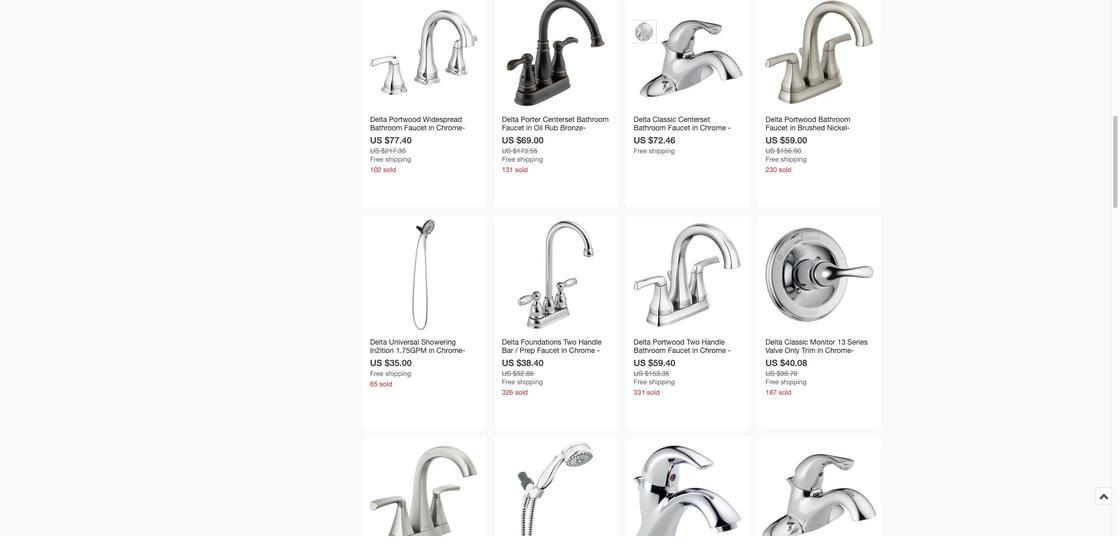 Task type: describe. For each thing, give the bounding box(es) containing it.
refurbished inside 'delta foundations two handle bar / prep faucet in chrome - certified refurbished'
[[532, 355, 571, 363]]

free for us $40.08
[[766, 378, 779, 386]]

refurbished inside delta classic centerset bathroom faucet in chrome - certified refurbished
[[664, 132, 703, 140]]

refurbished inside delta porter centerset bathroom faucet in oil rub bronze- certified refurbished
[[532, 132, 571, 140]]

certified inside delta classic monitor 13 series valve only trim in chrome- certified refurbished
[[766, 355, 794, 363]]

- inside "delta portwood two handle bathroom faucet in chrome - certified refurbished"
[[728, 346, 731, 355]]

bathroom for us $72.46
[[634, 124, 666, 132]]

faucet inside "delta portwood two handle bathroom faucet in chrome - certified refurbished"
[[668, 346, 691, 355]]

delta for us $72.46
[[634, 115, 651, 124]]

delta for us $40.08
[[766, 338, 783, 346]]

delta classic monitor 13 series valve only trim in chrome- certified refurbished
[[766, 338, 868, 363]]

free for us $59.00
[[766, 155, 779, 163]]

us $59.40 us $153.35 free shipping 331 sold
[[634, 357, 676, 396]]

certified inside 'delta foundations two handle bar / prep faucet in chrome - certified refurbished'
[[502, 355, 530, 363]]

chrome- for us $35.00
[[437, 346, 466, 355]]

delta portwood bathroom faucet in brushed nickel- certified refurbished
[[766, 115, 851, 140]]

rub
[[545, 124, 559, 132]]

shipping for us $40.08
[[781, 378, 807, 386]]

$35.00
[[385, 357, 412, 368]]

chrome- for us $77.40
[[437, 124, 465, 132]]

us $40.08 us $98.70 free shipping 187 sold
[[766, 357, 808, 396]]

$59.00
[[781, 134, 808, 145]]

sold for us $59.40
[[647, 388, 660, 396]]

us down "valve"
[[766, 357, 778, 368]]

us $35.00 free shipping 65 sold
[[370, 357, 412, 388]]

us $59.00 us $156.90 free shipping 230 sold
[[766, 134, 808, 174]]

$173.55
[[513, 147, 538, 155]]

$59.40
[[649, 357, 676, 368]]

certified inside delta universal showering in2ition 1.75gpm in chrome- certified refurbished
[[370, 355, 398, 363]]

prep
[[520, 346, 535, 355]]

delta foundations two handle bar / prep faucet in chrome - certified refurbished
[[502, 338, 602, 363]]

free for us $38.40
[[502, 378, 516, 386]]

us up $217.30
[[370, 134, 382, 145]]

shipping for us $59.00
[[781, 155, 807, 163]]

classic for us $72.46
[[653, 115, 677, 124]]

in inside "delta portwood two handle bathroom faucet in chrome - certified refurbished"
[[693, 346, 698, 355]]

chrome inside delta classic centerset bathroom faucet in chrome - certified refurbished
[[700, 124, 726, 132]]

- inside 'delta foundations two handle bar / prep faucet in chrome - certified refurbished'
[[597, 346, 600, 355]]

$77.40
[[385, 134, 412, 145]]

187
[[766, 388, 777, 396]]

refurbished inside delta universal showering in2ition 1.75gpm in chrome- certified refurbished
[[400, 355, 439, 363]]

us up $173.55
[[502, 134, 514, 145]]

refurbished inside "delta portwood two handle bathroom faucet in chrome - certified refurbished"
[[664, 355, 703, 363]]

brushed
[[798, 124, 826, 132]]

in inside delta classic monitor 13 series valve only trim in chrome- certified refurbished
[[818, 346, 824, 355]]

nickel-
[[828, 124, 851, 132]]

universal
[[389, 338, 419, 346]]

shipping for us $38.40
[[517, 378, 543, 386]]

delta classic centerset bathroom faucet in chrome - certified refurbished
[[634, 115, 731, 140]]

us up $153.35
[[634, 357, 646, 368]]

portwood for us $59.00
[[785, 115, 817, 124]]

delta portwood widespread bathroom faucet in chrome- certified refurbished
[[370, 115, 465, 140]]

13
[[838, 338, 846, 346]]

certified inside "delta portwood two handle bathroom faucet in chrome - certified refurbished"
[[634, 355, 662, 363]]

free inside us $35.00 free shipping 65 sold
[[370, 370, 384, 377]]

$156.90
[[777, 147, 802, 155]]

us $69.00 us $173.55 free shipping 131 sold
[[502, 134, 544, 174]]

portwood for us $59.40
[[653, 338, 685, 346]]

widespread
[[423, 115, 462, 124]]

shipping for us $77.40
[[386, 155, 411, 163]]

bathroom for us $69.00
[[577, 115, 609, 124]]

65
[[370, 380, 378, 388]]

/
[[516, 346, 518, 355]]

certified inside delta classic centerset bathroom faucet in chrome - certified refurbished
[[634, 132, 662, 140]]

faucet inside delta porter centerset bathroom faucet in oil rub bronze- certified refurbished
[[502, 124, 525, 132]]

porter
[[521, 115, 541, 124]]

delta porter centerset bathroom faucet in oil rub bronze- certified refurbished
[[502, 115, 609, 140]]



Task type: locate. For each thing, give the bounding box(es) containing it.
classic inside delta classic centerset bathroom faucet in chrome - certified refurbished
[[653, 115, 677, 124]]

handle for $38.40
[[579, 338, 602, 346]]

$98.70
[[777, 370, 798, 377]]

free inside us $40.08 us $98.70 free shipping 187 sold
[[766, 378, 779, 386]]

portwood inside delta portwood bathroom faucet in brushed nickel- certified refurbished
[[785, 115, 817, 124]]

$40.08
[[781, 357, 808, 368]]

refurbished
[[400, 132, 439, 140], [532, 132, 571, 140], [664, 132, 703, 140], [796, 132, 835, 140], [400, 355, 439, 363], [532, 355, 571, 363], [664, 355, 703, 363], [796, 355, 835, 363]]

us inside us $35.00 free shipping 65 sold
[[370, 357, 382, 368]]

shipping inside us $40.08 us $98.70 free shipping 187 sold
[[781, 378, 807, 386]]

free up 187 at bottom right
[[766, 378, 779, 386]]

sold right 331
[[647, 388, 660, 396]]

delta left only
[[766, 338, 783, 346]]

shipping down $173.55
[[517, 155, 543, 163]]

bathroom inside "delta portwood two handle bathroom faucet in chrome - certified refurbished"
[[634, 346, 666, 355]]

sold for us $59.00
[[779, 166, 792, 174]]

portwood
[[389, 115, 421, 124], [785, 115, 817, 124], [653, 338, 685, 346]]

us up $156.90
[[766, 134, 778, 145]]

certified inside delta portwood bathroom faucet in brushed nickel- certified refurbished
[[766, 132, 794, 140]]

us $38.40 us $92.85 free shipping 326 sold
[[502, 357, 544, 396]]

us left $72.46 in the top right of the page
[[634, 134, 646, 145]]

monitor
[[811, 338, 836, 346]]

free inside us $38.40 us $92.85 free shipping 326 sold
[[502, 378, 516, 386]]

sold right 102
[[384, 166, 396, 174]]

only
[[785, 346, 800, 355]]

sold
[[384, 166, 396, 174], [515, 166, 528, 174], [779, 166, 792, 174], [380, 380, 393, 388], [515, 388, 528, 396], [647, 388, 660, 396], [779, 388, 792, 396]]

free inside us $59.00 us $156.90 free shipping 230 sold
[[766, 155, 779, 163]]

delta inside delta portwood bathroom faucet in brushed nickel- certified refurbished
[[766, 115, 783, 124]]

bathroom inside delta portwood widespread bathroom faucet in chrome- certified refurbished
[[370, 124, 403, 132]]

1 horizontal spatial portwood
[[653, 338, 685, 346]]

1 horizontal spatial classic
[[785, 338, 809, 346]]

1 horizontal spatial centerset
[[679, 115, 711, 124]]

classic up $40.08 in the right of the page
[[785, 338, 809, 346]]

delta inside delta classic monitor 13 series valve only trim in chrome- certified refurbished
[[766, 338, 783, 346]]

chrome inside 'delta foundations two handle bar / prep faucet in chrome - certified refurbished'
[[569, 346, 595, 355]]

shipping inside us $69.00 us $173.55 free shipping 131 sold
[[517, 155, 543, 163]]

handle inside 'delta foundations two handle bar / prep faucet in chrome - certified refurbished'
[[579, 338, 602, 346]]

delta for us $77.40
[[370, 115, 387, 124]]

$92.85
[[513, 370, 534, 377]]

$72.46
[[649, 134, 676, 145]]

classic for us $40.08
[[785, 338, 809, 346]]

portwood up $77.40 at left top
[[389, 115, 421, 124]]

bathroom for us $77.40
[[370, 124, 403, 132]]

1 two from the left
[[564, 338, 577, 346]]

sold right the 230
[[779, 166, 792, 174]]

sold for us $38.40
[[515, 388, 528, 396]]

delta for us $59.00
[[766, 115, 783, 124]]

2 centerset from the left
[[679, 115, 711, 124]]

bathroom inside delta portwood bathroom faucet in brushed nickel- certified refurbished
[[819, 115, 851, 124]]

0 horizontal spatial handle
[[579, 338, 602, 346]]

delta
[[370, 115, 387, 124], [502, 115, 519, 124], [634, 115, 651, 124], [766, 115, 783, 124], [370, 338, 387, 346], [502, 338, 519, 346], [634, 338, 651, 346], [766, 338, 783, 346]]

certified inside delta portwood widespread bathroom faucet in chrome- certified refurbished
[[370, 132, 398, 140]]

shipping inside us $35.00 free shipping 65 sold
[[386, 370, 411, 377]]

trim
[[802, 346, 816, 355]]

0 horizontal spatial portwood
[[389, 115, 421, 124]]

delta portwood two handle bathroom faucet in chrome - certified refurbished
[[634, 338, 731, 363]]

shipping inside us $77.40 us $217.30 free shipping 102 sold
[[386, 155, 411, 163]]

us left $98.70
[[766, 370, 775, 377]]

131
[[502, 166, 514, 174]]

faucet inside delta portwood bathroom faucet in brushed nickel- certified refurbished
[[766, 124, 788, 132]]

faucet up $72.46 in the top right of the page
[[668, 124, 691, 132]]

sold right 131
[[515, 166, 528, 174]]

shipping for us $69.00
[[517, 155, 543, 163]]

portwood inside "delta portwood two handle bathroom faucet in chrome - certified refurbished"
[[653, 338, 685, 346]]

102
[[370, 166, 382, 174]]

sold inside us $69.00 us $173.55 free shipping 131 sold
[[515, 166, 528, 174]]

two
[[564, 338, 577, 346], [687, 338, 700, 346]]

shipping down $92.85
[[517, 378, 543, 386]]

oil
[[534, 124, 543, 132]]

centerset inside delta porter centerset bathroom faucet in oil rub bronze- certified refurbished
[[543, 115, 575, 124]]

delta up us $72.46 free shipping
[[634, 115, 651, 124]]

free inside us $77.40 us $217.30 free shipping 102 sold
[[370, 155, 384, 163]]

handle
[[579, 338, 602, 346], [702, 338, 725, 346]]

shipping down $156.90
[[781, 155, 807, 163]]

delta universal showering in2ition 1.75gpm in chrome- certified refurbished
[[370, 338, 466, 363]]

delta up $59.00
[[766, 115, 783, 124]]

faucet inside delta portwood widespread bathroom faucet in chrome- certified refurbished
[[405, 124, 427, 132]]

refurbished inside delta classic monitor 13 series valve only trim in chrome- certified refurbished
[[796, 355, 835, 363]]

centerset inside delta classic centerset bathroom faucet in chrome - certified refurbished
[[679, 115, 711, 124]]

delta inside "delta portwood two handle bathroom faucet in chrome - certified refurbished"
[[634, 338, 651, 346]]

sold right 326
[[515, 388, 528, 396]]

free inside us $72.46 free shipping
[[634, 147, 647, 155]]

us
[[370, 134, 382, 145], [502, 134, 514, 145], [634, 134, 646, 145], [766, 134, 778, 145], [370, 147, 380, 155], [502, 147, 512, 155], [766, 147, 775, 155], [370, 357, 382, 368], [502, 357, 514, 368], [634, 357, 646, 368], [766, 357, 778, 368], [502, 370, 512, 377], [634, 370, 643, 377], [766, 370, 775, 377]]

faucet up $69.00
[[502, 124, 525, 132]]

us $77.40 us $217.30 free shipping 102 sold
[[370, 134, 412, 174]]

chrome inside "delta portwood two handle bathroom faucet in chrome - certified refurbished"
[[700, 346, 726, 355]]

sold inside us $40.08 us $98.70 free shipping 187 sold
[[779, 388, 792, 396]]

sold right 65
[[380, 380, 393, 388]]

free
[[634, 147, 647, 155], [370, 155, 384, 163], [502, 155, 516, 163], [766, 155, 779, 163], [370, 370, 384, 377], [502, 378, 516, 386], [634, 378, 647, 386], [766, 378, 779, 386]]

0 vertical spatial classic
[[653, 115, 677, 124]]

shipping for us $59.40
[[649, 378, 675, 386]]

two for us $59.40
[[687, 338, 700, 346]]

free up 131
[[502, 155, 516, 163]]

free for us $77.40
[[370, 155, 384, 163]]

delta inside 'delta foundations two handle bar / prep faucet in chrome - certified refurbished'
[[502, 338, 519, 346]]

faucet up $59.40
[[668, 346, 691, 355]]

series
[[848, 338, 868, 346]]

- inside delta classic centerset bathroom faucet in chrome - certified refurbished
[[728, 124, 731, 132]]

free up 326
[[502, 378, 516, 386]]

sold inside us $38.40 us $92.85 free shipping 326 sold
[[515, 388, 528, 396]]

free up 65
[[370, 370, 384, 377]]

1 horizontal spatial handle
[[702, 338, 725, 346]]

free for us $59.40
[[634, 378, 647, 386]]

sold for us $40.08
[[779, 388, 792, 396]]

certified
[[370, 132, 398, 140], [502, 132, 530, 140], [634, 132, 662, 140], [766, 132, 794, 140], [370, 355, 398, 363], [502, 355, 530, 363], [634, 355, 662, 363], [766, 355, 794, 363]]

faucet
[[405, 124, 427, 132], [502, 124, 525, 132], [668, 124, 691, 132], [766, 124, 788, 132], [537, 346, 560, 355], [668, 346, 691, 355]]

in inside delta portwood widespread bathroom faucet in chrome- certified refurbished
[[429, 124, 435, 132]]

free for us $69.00
[[502, 155, 516, 163]]

centerset
[[543, 115, 575, 124], [679, 115, 711, 124]]

foundations
[[521, 338, 562, 346]]

331
[[634, 388, 645, 396]]

326
[[502, 388, 514, 396]]

centerset for us $69.00
[[543, 115, 575, 124]]

0 horizontal spatial two
[[564, 338, 577, 346]]

faucet up $77.40 at left top
[[405, 124, 427, 132]]

$217.30
[[382, 147, 406, 155]]

us $72.46 free shipping
[[634, 134, 676, 155]]

us left $217.30
[[370, 147, 380, 155]]

in inside delta portwood bathroom faucet in brushed nickel- certified refurbished
[[790, 124, 796, 132]]

classic up $72.46 in the top right of the page
[[653, 115, 677, 124]]

1 vertical spatial classic
[[785, 338, 809, 346]]

classic inside delta classic monitor 13 series valve only trim in chrome- certified refurbished
[[785, 338, 809, 346]]

shipping down $35.00
[[386, 370, 411, 377]]

2 horizontal spatial portwood
[[785, 115, 817, 124]]

$153.35
[[645, 370, 670, 377]]

sold for us $77.40
[[384, 166, 396, 174]]

sold inside us $35.00 free shipping 65 sold
[[380, 380, 393, 388]]

us left $153.35
[[634, 370, 643, 377]]

1 centerset from the left
[[543, 115, 575, 124]]

two inside 'delta foundations two handle bar / prep faucet in chrome - certified refurbished'
[[564, 338, 577, 346]]

1 horizontal spatial two
[[687, 338, 700, 346]]

230
[[766, 166, 777, 174]]

sold inside us $59.40 us $153.35 free shipping 331 sold
[[647, 388, 660, 396]]

shipping
[[649, 147, 675, 155], [386, 155, 411, 163], [517, 155, 543, 163], [781, 155, 807, 163], [386, 370, 411, 377], [517, 378, 543, 386], [649, 378, 675, 386], [781, 378, 807, 386]]

delta up $77.40 at left top
[[370, 115, 387, 124]]

handle inside "delta portwood two handle bathroom faucet in chrome - certified refurbished"
[[702, 338, 725, 346]]

sold inside us $59.00 us $156.90 free shipping 230 sold
[[779, 166, 792, 174]]

sold for us $69.00
[[515, 166, 528, 174]]

classic
[[653, 115, 677, 124], [785, 338, 809, 346]]

us down in2ition
[[370, 357, 382, 368]]

chrome- inside delta universal showering in2ition 1.75gpm in chrome- certified refurbished
[[437, 346, 466, 355]]

refurbished inside delta portwood bathroom faucet in brushed nickel- certified refurbished
[[796, 132, 835, 140]]

2 two from the left
[[687, 338, 700, 346]]

faucet inside delta classic centerset bathroom faucet in chrome - certified refurbished
[[668, 124, 691, 132]]

us down bar
[[502, 357, 514, 368]]

0 horizontal spatial classic
[[653, 115, 677, 124]]

bathroom inside delta classic centerset bathroom faucet in chrome - certified refurbished
[[634, 124, 666, 132]]

delta up $59.40
[[634, 338, 651, 346]]

delta inside delta classic centerset bathroom faucet in chrome - certified refurbished
[[634, 115, 651, 124]]

in inside 'delta foundations two handle bar / prep faucet in chrome - certified refurbished'
[[562, 346, 567, 355]]

shipping inside us $38.40 us $92.85 free shipping 326 sold
[[517, 378, 543, 386]]

portwood inside delta portwood widespread bathroom faucet in chrome- certified refurbished
[[389, 115, 421, 124]]

two inside "delta portwood two handle bathroom faucet in chrome - certified refurbished"
[[687, 338, 700, 346]]

sold right 187 at bottom right
[[779, 388, 792, 396]]

0 horizontal spatial centerset
[[543, 115, 575, 124]]

free up 331
[[634, 378, 647, 386]]

in2ition
[[370, 346, 394, 355]]

free up the 230
[[766, 155, 779, 163]]

bronze-
[[561, 124, 586, 132]]

2 handle from the left
[[702, 338, 725, 346]]

us left $156.90
[[766, 147, 775, 155]]

in inside delta porter centerset bathroom faucet in oil rub bronze- certified refurbished
[[527, 124, 532, 132]]

us left $92.85
[[502, 370, 512, 377]]

1 handle from the left
[[579, 338, 602, 346]]

portwood for us $77.40
[[389, 115, 421, 124]]

delta for us $38.40
[[502, 338, 519, 346]]

chrome- inside delta classic monitor 13 series valve only trim in chrome- certified refurbished
[[826, 346, 855, 355]]

faucet inside 'delta foundations two handle bar / prep faucet in chrome - certified refurbished'
[[537, 346, 560, 355]]

portwood up $59.40
[[653, 338, 685, 346]]

bar
[[502, 346, 514, 355]]

refurbished inside delta portwood widespread bathroom faucet in chrome- certified refurbished
[[400, 132, 439, 140]]

valve
[[766, 346, 783, 355]]

in inside delta universal showering in2ition 1.75gpm in chrome- certified refurbished
[[429, 346, 435, 355]]

delta inside delta porter centerset bathroom faucet in oil rub bronze- certified refurbished
[[502, 115, 519, 124]]

chrome
[[700, 124, 726, 132], [569, 346, 595, 355], [700, 346, 726, 355]]

in inside delta classic centerset bathroom faucet in chrome - certified refurbished
[[693, 124, 698, 132]]

delta inside delta universal showering in2ition 1.75gpm in chrome- certified refurbished
[[370, 338, 387, 346]]

faucet right "prep"
[[537, 346, 560, 355]]

delta for us $35.00
[[370, 338, 387, 346]]

shipping inside us $59.00 us $156.90 free shipping 230 sold
[[781, 155, 807, 163]]

free inside us $69.00 us $173.55 free shipping 131 sold
[[502, 155, 516, 163]]

showering
[[421, 338, 456, 346]]

free down delta classic centerset bathroom faucet in chrome - certified refurbished at right top
[[634, 147, 647, 155]]

centerset for us $72.46
[[679, 115, 711, 124]]

faucet up $59.00
[[766, 124, 788, 132]]

$38.40
[[517, 357, 544, 368]]

sold inside us $77.40 us $217.30 free shipping 102 sold
[[384, 166, 396, 174]]

shipping down $153.35
[[649, 378, 675, 386]]

portwood up $59.00
[[785, 115, 817, 124]]

free inside us $59.40 us $153.35 free shipping 331 sold
[[634, 378, 647, 386]]

delta left "prep"
[[502, 338, 519, 346]]

delta left universal
[[370, 338, 387, 346]]

certified inside delta porter centerset bathroom faucet in oil rub bronze- certified refurbished
[[502, 132, 530, 140]]

handle for $59.40
[[702, 338, 725, 346]]

shipping down $217.30
[[386, 155, 411, 163]]

1.75gpm
[[396, 346, 427, 355]]

shipping inside us $72.46 free shipping
[[649, 147, 675, 155]]

bathroom inside delta porter centerset bathroom faucet in oil rub bronze- certified refurbished
[[577, 115, 609, 124]]

delta inside delta portwood widespread bathroom faucet in chrome- certified refurbished
[[370, 115, 387, 124]]

free up 102
[[370, 155, 384, 163]]

us left $173.55
[[502, 147, 512, 155]]

-
[[728, 124, 731, 132], [597, 346, 600, 355], [728, 346, 731, 355]]

chrome- inside delta portwood widespread bathroom faucet in chrome- certified refurbished
[[437, 124, 465, 132]]

in
[[429, 124, 435, 132], [527, 124, 532, 132], [693, 124, 698, 132], [790, 124, 796, 132], [429, 346, 435, 355], [562, 346, 567, 355], [693, 346, 698, 355], [818, 346, 824, 355]]

two for us $38.40
[[564, 338, 577, 346]]

chrome-
[[437, 124, 465, 132], [437, 346, 466, 355], [826, 346, 855, 355]]

delta left porter
[[502, 115, 519, 124]]

delta for us $69.00
[[502, 115, 519, 124]]

shipping down $98.70
[[781, 378, 807, 386]]

shipping inside us $59.40 us $153.35 free shipping 331 sold
[[649, 378, 675, 386]]

delta for us $59.40
[[634, 338, 651, 346]]

shipping down $72.46 in the top right of the page
[[649, 147, 675, 155]]

us inside us $72.46 free shipping
[[634, 134, 646, 145]]

$69.00
[[517, 134, 544, 145]]

bathroom
[[577, 115, 609, 124], [819, 115, 851, 124], [370, 124, 403, 132], [634, 124, 666, 132], [634, 346, 666, 355]]



Task type: vqa. For each thing, say whether or not it's contained in the screenshot.


